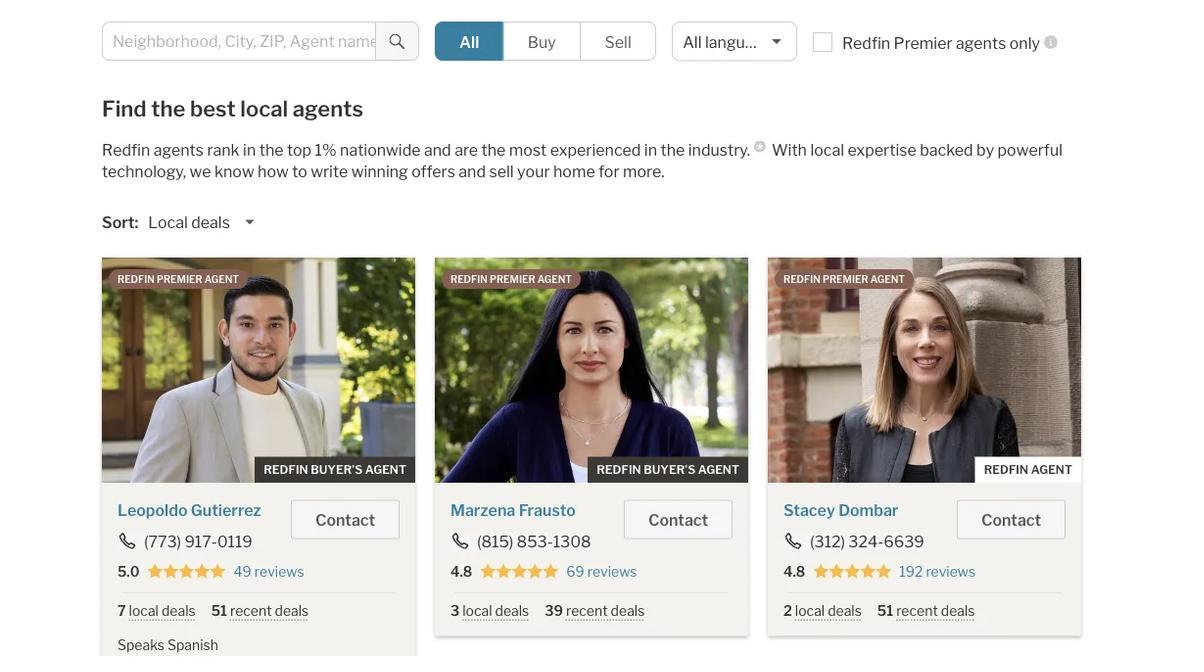 Task type: vqa. For each thing, say whether or not it's contained in the screenshot.
a
no



Task type: locate. For each thing, give the bounding box(es) containing it.
51 recent deals for (773) 917-0119
[[211, 603, 309, 619]]

1 horizontal spatial in
[[645, 141, 658, 160]]

6639
[[884, 533, 925, 552]]

local for leopoldo gutierrez
[[129, 603, 159, 619]]

1 premier from the left
[[157, 274, 202, 286]]

in
[[243, 141, 256, 160], [645, 141, 658, 160]]

1 horizontal spatial redfin premier agent
[[451, 274, 572, 286]]

51 recent deals down 49 reviews
[[211, 603, 309, 619]]

3 contact button from the left
[[958, 500, 1066, 539]]

0 horizontal spatial in
[[243, 141, 256, 160]]

redfin buyer's agent for leopoldo gutierrez
[[264, 463, 407, 477]]

1 buyer's from the left
[[311, 463, 363, 477]]

photo of marzena frausto image
[[435, 258, 749, 483]]

2 horizontal spatial recent
[[897, 603, 939, 619]]

0 horizontal spatial contact button
[[291, 500, 400, 539]]

2 horizontal spatial contact button
[[958, 500, 1066, 539]]

agent
[[204, 274, 239, 286], [538, 274, 572, 286], [871, 274, 905, 286], [365, 463, 407, 477], [698, 463, 740, 477], [1032, 463, 1073, 477]]

only
[[1010, 33, 1041, 52]]

1 redfin premier agent from the left
[[118, 274, 239, 286]]

2 horizontal spatial premier
[[823, 274, 869, 286]]

69
[[567, 564, 585, 581]]

rating 4.8 out of 5 element
[[480, 563, 559, 581], [814, 563, 892, 581]]

are
[[455, 141, 478, 160]]

853-
[[517, 533, 553, 552]]

917-
[[185, 533, 217, 552]]

69 reviews
[[567, 564, 637, 581]]

4.8 up the 3
[[451, 564, 473, 581]]

leopoldo
[[118, 501, 188, 520]]

sell
[[489, 162, 514, 181]]

leopoldo gutierrez
[[118, 501, 261, 520]]

2 horizontal spatial contact
[[982, 511, 1042, 530]]

1 horizontal spatial and
[[459, 162, 486, 181]]

0119
[[217, 533, 253, 552]]

4.8 up 2
[[784, 564, 806, 581]]

1 rating 4.8 out of 5 element from the left
[[480, 563, 559, 581]]

51 for 324-
[[878, 603, 894, 619]]

2 redfin buyer's agent from the left
[[597, 463, 740, 477]]

reviews right the 192
[[926, 564, 976, 581]]

local right best
[[240, 95, 288, 122]]

(815)
[[477, 533, 514, 552]]

contact button down redfin agent
[[958, 500, 1066, 539]]

contact button for (312) 324-6639
[[958, 500, 1066, 539]]

top
[[287, 141, 312, 160]]

0 horizontal spatial 4.8
[[451, 564, 473, 581]]

2 premier from the left
[[490, 274, 536, 286]]

3 premier from the left
[[823, 274, 869, 286]]

rating 4.8 out of 5 element down (815) 853-1308 "button"
[[480, 563, 559, 581]]

2 redfin premier agent from the left
[[451, 274, 572, 286]]

2 vertical spatial agents
[[154, 141, 204, 160]]

5.0
[[118, 564, 140, 581]]

2 local deals
[[784, 603, 862, 619]]

agents left only
[[956, 33, 1007, 52]]

1 horizontal spatial 51 recent deals
[[878, 603, 976, 619]]

reviews for 6639
[[926, 564, 976, 581]]

the
[[151, 95, 186, 122], [259, 141, 284, 160], [482, 141, 506, 160], [661, 141, 685, 160]]

2 contact button from the left
[[624, 500, 733, 539]]

we
[[190, 162, 211, 181]]

reviews right 69 at the left bottom of page
[[588, 564, 637, 581]]

contact button
[[291, 500, 400, 539], [624, 500, 733, 539], [958, 500, 1066, 539]]

rating 4.8 out of 5 element down (312) 324-6639 button
[[814, 563, 892, 581]]

premier
[[157, 274, 202, 286], [490, 274, 536, 286], [823, 274, 869, 286]]

local
[[148, 213, 188, 232]]

1 horizontal spatial recent
[[566, 603, 608, 619]]

1 vertical spatial redfin
[[102, 141, 150, 160]]

0 horizontal spatial rating 4.8 out of 5 element
[[480, 563, 559, 581]]

redfin buyer's agent
[[264, 463, 407, 477], [597, 463, 740, 477]]

2 all from the left
[[683, 32, 702, 51]]

buyer's
[[311, 463, 363, 477], [644, 463, 696, 477]]

3 redfin premier agent from the left
[[784, 274, 905, 286]]

1 4.8 from the left
[[451, 564, 473, 581]]

deals down 192 reviews
[[942, 603, 976, 619]]

all inside option
[[460, 32, 480, 51]]

1%
[[315, 141, 337, 160]]

1 horizontal spatial redfin buyer's agent
[[597, 463, 740, 477]]

0 horizontal spatial redfin buyer's agent
[[264, 463, 407, 477]]

1 all from the left
[[460, 32, 480, 51]]

0 horizontal spatial buyer's
[[311, 463, 363, 477]]

agents up 1%
[[293, 95, 364, 122]]

192
[[900, 564, 924, 581]]

contact
[[316, 511, 375, 530], [649, 511, 709, 530], [982, 511, 1042, 530]]

all
[[460, 32, 480, 51], [683, 32, 702, 51]]

51 recent deals
[[211, 603, 309, 619], [878, 603, 976, 619]]

0 horizontal spatial recent
[[230, 603, 272, 619]]

51
[[211, 603, 227, 619], [878, 603, 894, 619]]

0 horizontal spatial redfin
[[102, 141, 150, 160]]

1 reviews from the left
[[255, 564, 304, 581]]

the up more.
[[661, 141, 685, 160]]

4.8 for (815)
[[451, 564, 473, 581]]

local deals
[[148, 213, 230, 232]]

and down are
[[459, 162, 486, 181]]

all right submit search icon at the top left
[[460, 32, 480, 51]]

3
[[451, 603, 460, 619]]

1 horizontal spatial redfin
[[843, 33, 891, 52]]

2 horizontal spatial reviews
[[926, 564, 976, 581]]

1 51 recent deals from the left
[[211, 603, 309, 619]]

reviews
[[255, 564, 304, 581], [588, 564, 637, 581], [926, 564, 976, 581]]

redfin
[[118, 274, 155, 286], [451, 274, 488, 286], [784, 274, 821, 286], [264, 463, 308, 477], [597, 463, 642, 477], [985, 463, 1029, 477]]

buy
[[528, 32, 556, 51]]

leopoldo gutierrez link
[[118, 501, 261, 520]]

51 right the 2 local deals
[[878, 603, 894, 619]]

the right find on the left top
[[151, 95, 186, 122]]

by
[[977, 141, 995, 160]]

deals
[[191, 213, 230, 232], [162, 603, 196, 619], [275, 603, 309, 619], [495, 603, 529, 619], [611, 603, 645, 619], [828, 603, 862, 619], [942, 603, 976, 619]]

0 horizontal spatial redfin premier agent
[[118, 274, 239, 286]]

frausto
[[519, 501, 576, 520]]

2 recent from the left
[[566, 603, 608, 619]]

recent right 39
[[566, 603, 608, 619]]

51 up spanish
[[211, 603, 227, 619]]

how
[[258, 162, 289, 181]]

1 redfin buyer's agent from the left
[[264, 463, 407, 477]]

(312) 324-6639
[[810, 533, 925, 552]]

39
[[545, 603, 563, 619]]

redfin left premier
[[843, 33, 891, 52]]

and up offers
[[424, 141, 451, 160]]

redfin premier agent
[[118, 274, 239, 286], [451, 274, 572, 286], [784, 274, 905, 286]]

2 rating 4.8 out of 5 element from the left
[[814, 563, 892, 581]]

and
[[424, 141, 451, 160], [459, 162, 486, 181]]

1 horizontal spatial all
[[683, 32, 702, 51]]

0 horizontal spatial 51
[[211, 603, 227, 619]]

1 horizontal spatial buyer's
[[644, 463, 696, 477]]

in right rank
[[243, 141, 256, 160]]

agents up the we
[[154, 141, 204, 160]]

1 horizontal spatial rating 4.8 out of 5 element
[[814, 563, 892, 581]]

0 vertical spatial and
[[424, 141, 451, 160]]

0 horizontal spatial agents
[[154, 141, 204, 160]]

nationwide
[[340, 141, 421, 160]]

recent for (815) 853-1308
[[566, 603, 608, 619]]

backed
[[920, 141, 974, 160]]

spanish
[[168, 637, 218, 654]]

industry.
[[689, 141, 751, 160]]

1 51 from the left
[[211, 603, 227, 619]]

1 horizontal spatial contact
[[649, 511, 709, 530]]

local right with
[[811, 141, 845, 160]]

2 4.8 from the left
[[784, 564, 806, 581]]

192 reviews
[[900, 564, 976, 581]]

speaks
[[118, 637, 165, 654]]

0 horizontal spatial contact
[[316, 511, 375, 530]]

0 vertical spatial redfin
[[843, 33, 891, 52]]

languages
[[706, 32, 781, 51]]

option group
[[435, 22, 657, 61]]

stacey
[[784, 501, 836, 520]]

the up sell
[[482, 141, 506, 160]]

Neighborhood, City, ZIP, Agent name search field
[[102, 22, 376, 61]]

local right 2
[[796, 603, 825, 619]]

redfin for redfin agents rank in the top 1% nationwide and are the most experienced in the industry.
[[102, 141, 150, 160]]

0 horizontal spatial all
[[460, 32, 480, 51]]

redfin up technology,
[[102, 141, 150, 160]]

recent down 49
[[230, 603, 272, 619]]

2 51 from the left
[[878, 603, 894, 619]]

rating 4.8 out of 5 element for 324-
[[814, 563, 892, 581]]

local for stacey dombar
[[796, 603, 825, 619]]

reviews right 49
[[255, 564, 304, 581]]

1 contact from the left
[[316, 511, 375, 530]]

contact button up 49 reviews
[[291, 500, 400, 539]]

1 horizontal spatial premier
[[490, 274, 536, 286]]

1 horizontal spatial agents
[[293, 95, 364, 122]]

0 horizontal spatial reviews
[[255, 564, 304, 581]]

1 horizontal spatial 4.8
[[784, 564, 806, 581]]

deals right 2
[[828, 603, 862, 619]]

gutierrez
[[191, 501, 261, 520]]

all left languages
[[683, 32, 702, 51]]

3 reviews from the left
[[926, 564, 976, 581]]

speaks spanish
[[118, 637, 218, 654]]

deals left 39
[[495, 603, 529, 619]]

marzena
[[451, 501, 516, 520]]

2 buyer's from the left
[[644, 463, 696, 477]]

best
[[190, 95, 236, 122]]

winning
[[351, 162, 408, 181]]

0 horizontal spatial premier
[[157, 274, 202, 286]]

contact button for (815) 853-1308
[[624, 500, 733, 539]]

3 recent from the left
[[897, 603, 939, 619]]

find
[[102, 95, 147, 122]]

1 horizontal spatial reviews
[[588, 564, 637, 581]]

2 horizontal spatial redfin premier agent
[[784, 274, 905, 286]]

2 contact from the left
[[649, 511, 709, 530]]

1 recent from the left
[[230, 603, 272, 619]]

4.8
[[451, 564, 473, 581], [784, 564, 806, 581]]

1 horizontal spatial 51
[[878, 603, 894, 619]]

3 contact from the left
[[982, 511, 1042, 530]]

contact button up the 69 reviews
[[624, 500, 733, 539]]

redfin agents rank in the top 1% nationwide and are the most experienced in the industry.
[[102, 141, 751, 160]]

0 horizontal spatial 51 recent deals
[[211, 603, 309, 619]]

and inside with local expertise backed by powerful technology, we know how to write winning offers and sell your home for more.
[[459, 162, 486, 181]]

local right the 3
[[463, 603, 493, 619]]

(773) 917-0119 button
[[118, 533, 254, 552]]

Buy radio
[[503, 22, 581, 61]]

(312) 324-6639 button
[[784, 533, 926, 552]]

0 horizontal spatial and
[[424, 141, 451, 160]]

2 reviews from the left
[[588, 564, 637, 581]]

1 vertical spatial and
[[459, 162, 486, 181]]

agents
[[956, 33, 1007, 52], [293, 95, 364, 122], [154, 141, 204, 160]]

in up more.
[[645, 141, 658, 160]]

0 vertical spatial agents
[[956, 33, 1007, 52]]

redfin for redfin premier agents only
[[843, 33, 891, 52]]

local right 7
[[129, 603, 159, 619]]

recent
[[230, 603, 272, 619], [566, 603, 608, 619], [897, 603, 939, 619]]

51 recent deals down 192 reviews
[[878, 603, 976, 619]]

1 horizontal spatial contact button
[[624, 500, 733, 539]]

local inside with local expertise backed by powerful technology, we know how to write winning offers and sell your home for more.
[[811, 141, 845, 160]]

recent down the 192
[[897, 603, 939, 619]]

recent for (773) 917-0119
[[230, 603, 272, 619]]

2 51 recent deals from the left
[[878, 603, 976, 619]]

1 contact button from the left
[[291, 500, 400, 539]]

redfin
[[843, 33, 891, 52], [102, 141, 150, 160]]

expertise
[[848, 141, 917, 160]]



Task type: describe. For each thing, give the bounding box(es) containing it.
1 vertical spatial agents
[[293, 95, 364, 122]]

most
[[509, 141, 547, 160]]

dombar
[[839, 501, 899, 520]]

contact for (312) 324-6639
[[982, 511, 1042, 530]]

deals up the speaks spanish
[[162, 603, 196, 619]]

offers
[[412, 162, 456, 181]]

2 in from the left
[[645, 141, 658, 160]]

(815) 853-1308 button
[[451, 533, 593, 552]]

know
[[215, 162, 254, 181]]

redfin premier agent for leopoldo
[[118, 274, 239, 286]]

disclaimer image
[[755, 141, 766, 152]]

all languages
[[683, 32, 781, 51]]

premier for stacey
[[823, 274, 869, 286]]

7
[[118, 603, 126, 619]]

write
[[311, 162, 348, 181]]

your
[[517, 162, 550, 181]]

rating 5.0 out of 5 element
[[147, 563, 226, 581]]

option group containing all
[[435, 22, 657, 61]]

Sell radio
[[580, 22, 657, 61]]

for
[[599, 162, 620, 181]]

all for all
[[460, 32, 480, 51]]

reviews for 1308
[[588, 564, 637, 581]]

submit search image
[[390, 34, 405, 50]]

deals right local at left
[[191, 213, 230, 232]]

with local expertise backed by powerful technology, we know how to write winning offers and sell your home for more.
[[102, 141, 1063, 181]]

3 local deals
[[451, 603, 529, 619]]

49 reviews
[[234, 564, 304, 581]]

with
[[772, 141, 807, 160]]

buyer's for marzena frausto
[[644, 463, 696, 477]]

rating 4.8 out of 5 element for 853-
[[480, 563, 559, 581]]

contact for (815) 853-1308
[[649, 511, 709, 530]]

51 recent deals for (312) 324-6639
[[878, 603, 976, 619]]

sort:
[[102, 213, 138, 232]]

7 local deals
[[118, 603, 196, 619]]

51 for 917-
[[211, 603, 227, 619]]

2 horizontal spatial agents
[[956, 33, 1007, 52]]

rank
[[207, 141, 240, 160]]

(773) 917-0119
[[144, 533, 253, 552]]

premier
[[894, 33, 953, 52]]

redfin premier agent for stacey
[[784, 274, 905, 286]]

1308
[[553, 533, 592, 552]]

contact for (773) 917-0119
[[316, 511, 375, 530]]

1 in from the left
[[243, 141, 256, 160]]

49
[[234, 564, 252, 581]]

marzena frausto link
[[451, 501, 576, 520]]

marzena frausto
[[451, 501, 576, 520]]

powerful
[[998, 141, 1063, 160]]

stacey dombar
[[784, 501, 899, 520]]

find the best local agents
[[102, 95, 364, 122]]

4.8 for (312)
[[784, 564, 806, 581]]

all for all languages
[[683, 32, 702, 51]]

redfin agent
[[985, 463, 1073, 477]]

All radio
[[435, 22, 504, 61]]

(312)
[[810, 533, 846, 552]]

39 recent deals
[[545, 603, 645, 619]]

to
[[292, 162, 308, 181]]

redfin buyer's agent for marzena frausto
[[597, 463, 740, 477]]

stacey dombar link
[[784, 501, 899, 520]]

buyer's for leopoldo gutierrez
[[311, 463, 363, 477]]

experienced
[[550, 141, 641, 160]]

deals down 49 reviews
[[275, 603, 309, 619]]

redfin premier agent for marzena
[[451, 274, 572, 286]]

324-
[[849, 533, 884, 552]]

more.
[[623, 162, 665, 181]]

photo of leopoldo gutierrez image
[[102, 258, 416, 483]]

photo of stacey dombar image
[[768, 258, 1082, 483]]

local for marzena frausto
[[463, 603, 493, 619]]

(815) 853-1308
[[477, 533, 592, 552]]

(773)
[[144, 533, 181, 552]]

deals down the 69 reviews
[[611, 603, 645, 619]]

redfin premier agents only
[[843, 33, 1041, 52]]

the up how
[[259, 141, 284, 160]]

recent for (312) 324-6639
[[897, 603, 939, 619]]

premier for leopoldo
[[157, 274, 202, 286]]

home
[[554, 162, 596, 181]]

contact button for (773) 917-0119
[[291, 500, 400, 539]]

premier for marzena
[[490, 274, 536, 286]]

technology,
[[102, 162, 186, 181]]

reviews for 0119
[[255, 564, 304, 581]]

2
[[784, 603, 793, 619]]

sell
[[605, 32, 632, 51]]



